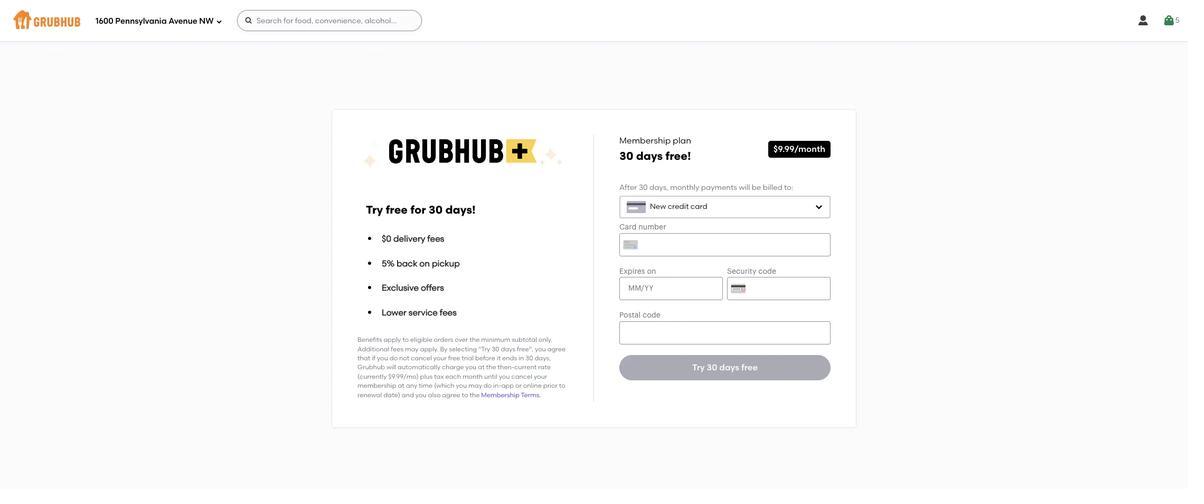 Task type: vqa. For each thing, say whether or not it's contained in the screenshot.
the Build for Build Your Own Bowl
no



Task type: locate. For each thing, give the bounding box(es) containing it.
"try
[[478, 346, 490, 353]]

avenue
[[169, 16, 197, 26]]

to right apply
[[403, 337, 409, 344]]

2 horizontal spatial days
[[719, 363, 739, 373]]

fees for lower service fees
[[440, 308, 457, 318]]

the down month
[[470, 392, 480, 399]]

1 vertical spatial at
[[398, 383, 404, 390]]

you down then-
[[499, 373, 510, 381]]

2 horizontal spatial svg image
[[1163, 14, 1175, 27]]

you
[[535, 346, 546, 353], [377, 355, 388, 362], [466, 364, 477, 372], [499, 373, 510, 381], [456, 383, 467, 390], [416, 392, 427, 399]]

may up not
[[405, 346, 419, 353]]

membership
[[358, 383, 396, 390]]

0 horizontal spatial days
[[501, 346, 516, 353]]

1 horizontal spatial may
[[469, 383, 482, 390]]

at down $9.99/mo)
[[398, 383, 404, 390]]

0 vertical spatial fees
[[427, 234, 444, 244]]

$9.99/mo)
[[388, 373, 419, 381]]

svg image
[[1137, 14, 1150, 27], [1163, 14, 1175, 27], [815, 203, 823, 211]]

0 vertical spatial days,
[[650, 184, 669, 192]]

your down rate
[[534, 373, 547, 381]]

5% back on pickup
[[382, 259, 460, 269]]

agree down only.
[[548, 346, 566, 353]]

the right over at the left of the page
[[470, 337, 480, 344]]

plus
[[420, 373, 433, 381]]

0 vertical spatial your
[[433, 355, 447, 362]]

pickup
[[432, 259, 460, 269]]

membership terms .
[[481, 392, 541, 399]]

agree down (which
[[442, 392, 460, 399]]

the up until
[[486, 364, 496, 372]]

then-
[[498, 364, 514, 372]]

to
[[403, 337, 409, 344], [559, 383, 566, 390], [462, 392, 468, 399]]

any
[[406, 383, 417, 390]]

1 horizontal spatial svg image
[[1137, 14, 1150, 27]]

0 vertical spatial try
[[366, 203, 383, 217]]

days, up rate
[[535, 355, 551, 362]]

1 vertical spatial cancel
[[511, 373, 532, 381]]

1 vertical spatial days,
[[535, 355, 551, 362]]

try free for 30 days!
[[366, 203, 476, 217]]

1 horizontal spatial days,
[[650, 184, 669, 192]]

1 vertical spatial may
[[469, 383, 482, 390]]

or
[[515, 383, 522, 390]]

2 vertical spatial fees
[[391, 346, 404, 353]]

before
[[475, 355, 495, 362]]

days
[[636, 150, 663, 163], [501, 346, 516, 353], [719, 363, 739, 373]]

membership plan 30 days free!
[[620, 136, 691, 163]]

eligible
[[410, 337, 432, 344]]

offers
[[421, 283, 444, 293]]

1 horizontal spatial do
[[484, 383, 492, 390]]

1 vertical spatial days
[[501, 346, 516, 353]]

membership down in-
[[481, 392, 520, 399]]

days inside benefits apply to eligible orders over the minimum subtotal only. additional fees may apply. by selecting "try 30 days free", you agree that if you do not cancel your free trial before it ends in 30 days, grubhub will automatically charge you at the then-current rate (currently $9.99/mo) plus tax each month until you cancel your membership at any time (which you may do in-app or online prior to renewal date) and you also agree to the
[[501, 346, 516, 353]]

also
[[428, 392, 441, 399]]

0 horizontal spatial agree
[[442, 392, 460, 399]]

exclusive
[[382, 283, 419, 293]]

membership for .
[[481, 392, 520, 399]]

will up $9.99/mo)
[[387, 364, 396, 372]]

.
[[539, 392, 541, 399]]

cancel
[[411, 355, 432, 362], [511, 373, 532, 381]]

1 horizontal spatial at
[[478, 364, 485, 372]]

billed
[[763, 184, 783, 192]]

try 30 days free
[[692, 363, 758, 373]]

0 vertical spatial to
[[403, 337, 409, 344]]

1 horizontal spatial days
[[636, 150, 663, 163]]

1600 pennsylvania avenue nw
[[96, 16, 214, 26]]

days inside membership plan 30 days free!
[[636, 150, 663, 163]]

1 horizontal spatial membership
[[620, 136, 671, 146]]

2 vertical spatial the
[[470, 392, 480, 399]]

if
[[372, 355, 376, 362]]

1 horizontal spatial agree
[[548, 346, 566, 353]]

days, up new
[[650, 184, 669, 192]]

free",
[[517, 346, 534, 353]]

to down month
[[462, 392, 468, 399]]

fees right service
[[440, 308, 457, 318]]

at down before
[[478, 364, 485, 372]]

0 horizontal spatial may
[[405, 346, 419, 353]]

renewal
[[358, 392, 382, 399]]

membership inside membership plan 30 days free!
[[620, 136, 671, 146]]

try
[[366, 203, 383, 217], [692, 363, 705, 373]]

try for try free for 30 days!
[[366, 203, 383, 217]]

1 horizontal spatial svg image
[[244, 16, 253, 25]]

1 horizontal spatial your
[[534, 373, 547, 381]]

you down each
[[456, 383, 467, 390]]

2 horizontal spatial free
[[742, 363, 758, 373]]

cancel up automatically
[[411, 355, 432, 362]]

5%
[[382, 259, 395, 269]]

30
[[620, 150, 634, 163], [639, 184, 648, 192], [429, 203, 443, 217], [492, 346, 499, 353], [526, 355, 533, 362], [707, 363, 717, 373]]

1 vertical spatial to
[[559, 383, 566, 390]]

your
[[433, 355, 447, 362], [534, 373, 547, 381]]

2 vertical spatial to
[[462, 392, 468, 399]]

lower
[[382, 308, 407, 318]]

do left in-
[[484, 383, 492, 390]]

0 vertical spatial days
[[636, 150, 663, 163]]

0 horizontal spatial days,
[[535, 355, 551, 362]]

it
[[497, 355, 501, 362]]

time
[[419, 383, 433, 390]]

you down only.
[[535, 346, 546, 353]]

1 vertical spatial try
[[692, 363, 705, 373]]

1 vertical spatial agree
[[442, 392, 460, 399]]

terms
[[521, 392, 539, 399]]

1 horizontal spatial will
[[739, 184, 750, 192]]

do left not
[[390, 355, 398, 362]]

you down time
[[416, 392, 427, 399]]

0 horizontal spatial will
[[387, 364, 396, 372]]

0 vertical spatial membership
[[620, 136, 671, 146]]

fees inside benefits apply to eligible orders over the minimum subtotal only. additional fees may apply. by selecting "try 30 days free", you agree that if you do not cancel your free trial before it ends in 30 days, grubhub will automatically charge you at the then-current rate (currently $9.99/mo) plus tax each month until you cancel your membership at any time (which you may do in-app or online prior to renewal date) and you also agree to the
[[391, 346, 404, 353]]

in
[[519, 355, 524, 362]]

0 horizontal spatial do
[[390, 355, 398, 362]]

1 horizontal spatial free
[[448, 355, 460, 362]]

0 horizontal spatial membership
[[481, 392, 520, 399]]

may
[[405, 346, 419, 353], [469, 383, 482, 390]]

you up month
[[466, 364, 477, 372]]

0 horizontal spatial cancel
[[411, 355, 432, 362]]

try 30 days free button
[[620, 355, 831, 381]]

will
[[739, 184, 750, 192], [387, 364, 396, 372]]

to right prior
[[559, 383, 566, 390]]

fees
[[427, 234, 444, 244], [440, 308, 457, 318], [391, 346, 404, 353]]

fees down apply
[[391, 346, 404, 353]]

1 vertical spatial fees
[[440, 308, 457, 318]]

0 horizontal spatial your
[[433, 355, 447, 362]]

your down by
[[433, 355, 447, 362]]

membership logo image
[[362, 135, 564, 169]]

month
[[463, 373, 483, 381]]

30 inside 'button'
[[707, 363, 717, 373]]

1 vertical spatial will
[[387, 364, 396, 372]]

1 horizontal spatial try
[[692, 363, 705, 373]]

free
[[386, 203, 408, 217], [448, 355, 460, 362], [742, 363, 758, 373]]

svg image
[[244, 16, 253, 25], [216, 18, 222, 25]]

$0
[[382, 234, 391, 244]]

membership
[[620, 136, 671, 146], [481, 392, 520, 399]]

2 horizontal spatial to
[[559, 383, 566, 390]]

charge
[[442, 364, 464, 372]]

0 horizontal spatial try
[[366, 203, 383, 217]]

0 vertical spatial cancel
[[411, 355, 432, 362]]

membership up free! on the right of page
[[620, 136, 671, 146]]

0 horizontal spatial at
[[398, 383, 404, 390]]

2 vertical spatial days
[[719, 363, 739, 373]]

try inside 'button'
[[692, 363, 705, 373]]

agree
[[548, 346, 566, 353], [442, 392, 460, 399]]

0 vertical spatial will
[[739, 184, 750, 192]]

Search for food, convenience, alcohol... search field
[[237, 10, 422, 31]]

tax
[[434, 373, 444, 381]]

be
[[752, 184, 761, 192]]

1 vertical spatial membership
[[481, 392, 520, 399]]

the
[[470, 337, 480, 344], [486, 364, 496, 372], [470, 392, 480, 399]]

not
[[399, 355, 409, 362]]

0 vertical spatial at
[[478, 364, 485, 372]]

cancel up or
[[511, 373, 532, 381]]

fees right delivery
[[427, 234, 444, 244]]

will left the be
[[739, 184, 750, 192]]

automatically
[[398, 364, 441, 372]]

do
[[390, 355, 398, 362], [484, 383, 492, 390]]

days,
[[650, 184, 669, 192], [535, 355, 551, 362]]

may down month
[[469, 383, 482, 390]]

to:
[[784, 184, 793, 192]]

0 horizontal spatial free
[[386, 203, 408, 217]]



Task type: describe. For each thing, give the bounding box(es) containing it.
service
[[409, 308, 438, 318]]

free inside benefits apply to eligible orders over the minimum subtotal only. additional fees may apply. by selecting "try 30 days free", you agree that if you do not cancel your free trial before it ends in 30 days, grubhub will automatically charge you at the then-current rate (currently $9.99/mo) plus tax each month until you cancel your membership at any time (which you may do in-app or online prior to renewal date) and you also agree to the
[[448, 355, 460, 362]]

1600
[[96, 16, 113, 26]]

over
[[455, 337, 468, 344]]

payments
[[701, 184, 737, 192]]

only.
[[539, 337, 553, 344]]

you right if
[[377, 355, 388, 362]]

trial
[[462, 355, 474, 362]]

$9.99/month
[[774, 144, 825, 154]]

main navigation navigation
[[0, 0, 1188, 41]]

that
[[358, 355, 370, 362]]

monthly
[[670, 184, 699, 192]]

for
[[410, 203, 426, 217]]

membership terms link
[[481, 392, 539, 399]]

svg image inside 5 button
[[1163, 14, 1175, 27]]

free inside 'button'
[[742, 363, 758, 373]]

new credit card
[[650, 202, 708, 211]]

apply
[[384, 337, 401, 344]]

ends
[[502, 355, 517, 362]]

0 vertical spatial do
[[390, 355, 398, 362]]

back
[[397, 259, 417, 269]]

after 30 days, monthly payments will be billed to:
[[620, 184, 793, 192]]

current
[[514, 364, 537, 372]]

will inside benefits apply to eligible orders over the minimum subtotal only. additional fees may apply. by selecting "try 30 days free", you agree that if you do not cancel your free trial before it ends in 30 days, grubhub will automatically charge you at the then-current rate (currently $9.99/mo) plus tax each month until you cancel your membership at any time (which you may do in-app or online prior to renewal date) and you also agree to the
[[387, 364, 396, 372]]

5
[[1175, 16, 1180, 25]]

benefits apply to eligible orders over the minimum subtotal only. additional fees may apply. by selecting "try 30 days free", you agree that if you do not cancel your free trial before it ends in 30 days, grubhub will automatically charge you at the then-current rate (currently $9.99/mo) plus tax each month until you cancel your membership at any time (which you may do in-app or online prior to renewal date) and you also agree to the
[[358, 337, 566, 399]]

$0 delivery fees
[[382, 234, 444, 244]]

days, inside benefits apply to eligible orders over the minimum subtotal only. additional fees may apply. by selecting "try 30 days free", you agree that if you do not cancel your free trial before it ends in 30 days, grubhub will automatically charge you at the then-current rate (currently $9.99/mo) plus tax each month until you cancel your membership at any time (which you may do in-app or online prior to renewal date) and you also agree to the
[[535, 355, 551, 362]]

new
[[650, 202, 666, 211]]

days!
[[445, 203, 476, 217]]

pennsylvania
[[115, 16, 167, 26]]

1 vertical spatial the
[[486, 364, 496, 372]]

plan
[[673, 136, 691, 146]]

benefits
[[358, 337, 382, 344]]

days inside 'button'
[[719, 363, 739, 373]]

(which
[[434, 383, 455, 390]]

try for try 30 days free
[[692, 363, 705, 373]]

date)
[[384, 392, 400, 399]]

selecting
[[449, 346, 477, 353]]

5 button
[[1163, 11, 1180, 30]]

subtotal
[[512, 337, 537, 344]]

credit
[[668, 202, 689, 211]]

1 horizontal spatial cancel
[[511, 373, 532, 381]]

0 vertical spatial may
[[405, 346, 419, 353]]

30 inside membership plan 30 days free!
[[620, 150, 634, 163]]

fees for $0 delivery fees
[[427, 234, 444, 244]]

exclusive offers
[[382, 283, 444, 293]]

1 vertical spatial your
[[534, 373, 547, 381]]

each
[[445, 373, 461, 381]]

after
[[620, 184, 637, 192]]

1 horizontal spatial to
[[462, 392, 468, 399]]

0 vertical spatial the
[[470, 337, 480, 344]]

prior
[[543, 383, 558, 390]]

on
[[419, 259, 430, 269]]

and
[[402, 392, 414, 399]]

in-
[[493, 383, 501, 390]]

delivery
[[393, 234, 425, 244]]

additional
[[358, 346, 389, 353]]

membership for 30
[[620, 136, 671, 146]]

lower service fees
[[382, 308, 457, 318]]

nw
[[199, 16, 214, 26]]

minimum
[[481, 337, 510, 344]]

app
[[501, 383, 514, 390]]

grubhub
[[358, 364, 385, 372]]

0 horizontal spatial svg image
[[815, 203, 823, 211]]

(currently
[[358, 373, 387, 381]]

by
[[440, 346, 448, 353]]

0 vertical spatial agree
[[548, 346, 566, 353]]

card
[[691, 202, 708, 211]]

online
[[523, 383, 542, 390]]

0 horizontal spatial to
[[403, 337, 409, 344]]

apply.
[[420, 346, 439, 353]]

until
[[484, 373, 497, 381]]

1 vertical spatial do
[[484, 383, 492, 390]]

rate
[[538, 364, 551, 372]]

free!
[[666, 150, 691, 163]]

0 horizontal spatial svg image
[[216, 18, 222, 25]]

orders
[[434, 337, 453, 344]]



